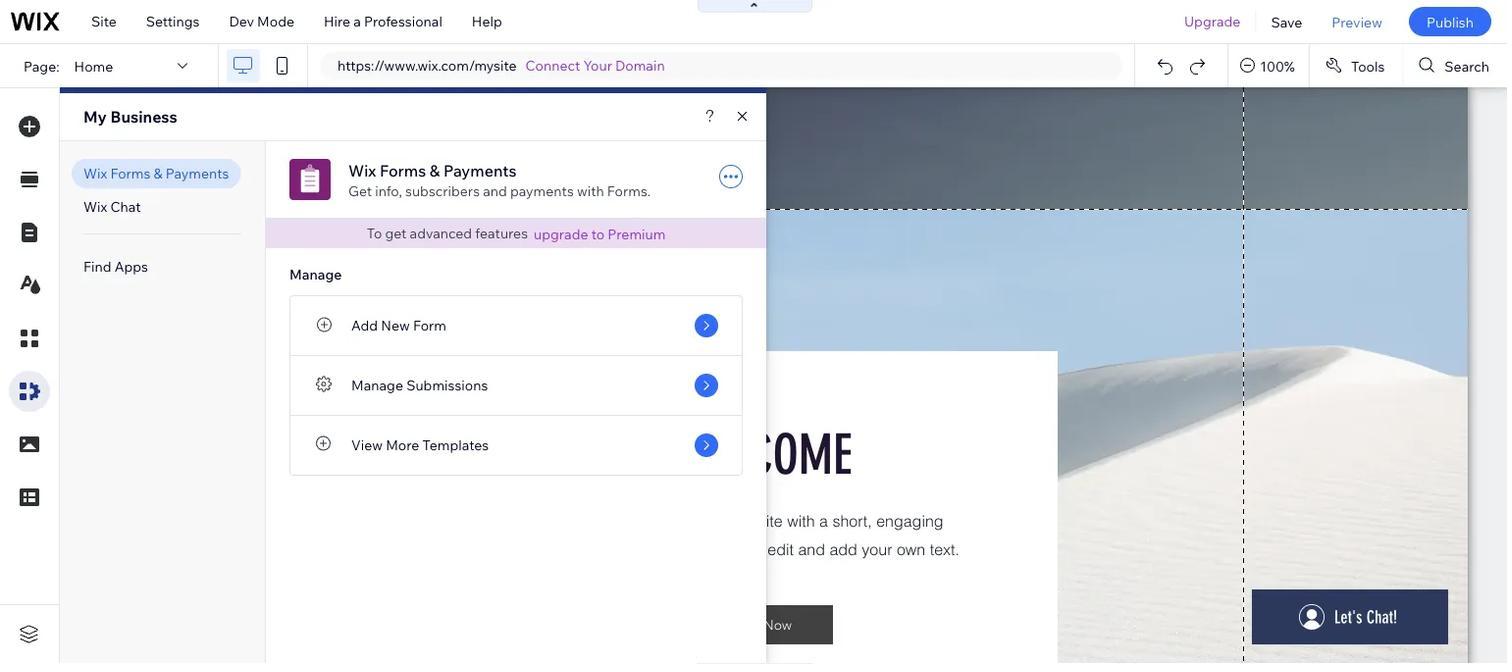 Task type: locate. For each thing, give the bounding box(es) containing it.
1 horizontal spatial &
[[430, 161, 440, 181]]

wix forms & payments image
[[290, 159, 331, 200]]

dev
[[229, 13, 254, 30]]

hire a professional
[[324, 13, 443, 30]]

find
[[83, 258, 111, 275]]

upgrade to premium button
[[534, 225, 666, 243]]

save
[[1272, 13, 1303, 30]]

manage for manage submissions
[[351, 377, 403, 394]]

site
[[91, 13, 117, 30]]

wix
[[348, 161, 376, 181], [83, 165, 107, 182], [83, 198, 107, 215]]

dev mode
[[229, 13, 295, 30]]

& inside wix forms & payments get info, subscribers and payments with forms.
[[430, 161, 440, 181]]

a
[[354, 13, 361, 30]]

forms up info,
[[380, 161, 426, 181]]

https://www.wix.com/mysite connect your domain
[[338, 57, 665, 74]]

0 vertical spatial manage
[[290, 266, 342, 283]]

wix left chat
[[83, 198, 107, 215]]

forms.
[[607, 183, 651, 200]]

mode
[[257, 13, 295, 30]]

manage
[[290, 266, 342, 283], [351, 377, 403, 394]]

forms inside wix forms & payments get info, subscribers and payments with forms.
[[380, 161, 426, 181]]

to get advanced features upgrade to premium
[[367, 225, 666, 242]]

wix up get
[[348, 161, 376, 181]]

manage for manage
[[290, 266, 342, 283]]

save button
[[1257, 0, 1318, 43]]

view more templates
[[351, 437, 489, 454]]

& down the business
[[154, 165, 163, 182]]

1 horizontal spatial manage
[[351, 377, 403, 394]]

search
[[1445, 57, 1490, 74]]

get
[[385, 225, 407, 242]]

1 vertical spatial manage
[[351, 377, 403, 394]]

to
[[592, 225, 605, 242]]

upgrade
[[1185, 13, 1241, 30]]

payments up the and
[[444, 161, 517, 181]]

payments inside wix forms & payments get info, subscribers and payments with forms.
[[444, 161, 517, 181]]

& for wix forms & payments
[[154, 165, 163, 182]]

forms
[[380, 161, 426, 181], [110, 165, 151, 182]]

&
[[430, 161, 440, 181], [154, 165, 163, 182]]

submissions
[[406, 377, 488, 394]]

0 horizontal spatial manage
[[290, 266, 342, 283]]

& up 'subscribers'
[[430, 161, 440, 181]]

0 horizontal spatial &
[[154, 165, 163, 182]]

help
[[472, 13, 502, 30]]

info,
[[375, 183, 402, 200]]

your
[[584, 57, 612, 74]]

payments
[[444, 161, 517, 181], [166, 165, 229, 182]]

forms up chat
[[110, 165, 151, 182]]

publish
[[1427, 13, 1474, 30]]

domain
[[615, 57, 665, 74]]

payments down the business
[[166, 165, 229, 182]]

payments for wix forms & payments get info, subscribers and payments with forms.
[[444, 161, 517, 181]]

and
[[483, 183, 507, 200]]

0 horizontal spatial forms
[[110, 165, 151, 182]]

templates
[[422, 437, 489, 454]]

hire
[[324, 13, 351, 30]]

my business
[[83, 107, 177, 127]]

subscribers
[[405, 183, 480, 200]]

0 horizontal spatial payments
[[166, 165, 229, 182]]

wix up wix chat
[[83, 165, 107, 182]]

manage submissions
[[351, 377, 488, 394]]

1 horizontal spatial forms
[[380, 161, 426, 181]]

home
[[74, 57, 113, 74]]

1 horizontal spatial payments
[[444, 161, 517, 181]]

my
[[83, 107, 107, 127]]

https://www.wix.com/mysite
[[338, 57, 517, 74]]

payments
[[510, 183, 574, 200]]

wix inside wix forms & payments get info, subscribers and payments with forms.
[[348, 161, 376, 181]]

wix forms & payments get info, subscribers and payments with forms.
[[348, 161, 651, 200]]

business
[[110, 107, 177, 127]]



Task type: vqa. For each thing, say whether or not it's contained in the screenshot.
Videos
no



Task type: describe. For each thing, give the bounding box(es) containing it.
100% button
[[1229, 44, 1309, 87]]

upgrade
[[534, 225, 589, 242]]

settings
[[146, 13, 200, 30]]

chat
[[110, 198, 141, 215]]

add
[[351, 317, 378, 334]]

view
[[351, 437, 383, 454]]

forms for wix forms & payments get info, subscribers and payments with forms.
[[380, 161, 426, 181]]

wix for wix forms & payments
[[83, 165, 107, 182]]

wix forms & payments
[[83, 165, 229, 182]]

wix for wix chat
[[83, 198, 107, 215]]

tools
[[1351, 57, 1385, 74]]

get
[[348, 183, 372, 200]]

preview button
[[1318, 0, 1398, 43]]

with
[[577, 183, 604, 200]]

premium
[[608, 225, 666, 242]]

advanced
[[410, 225, 472, 242]]

tools button
[[1310, 44, 1403, 87]]

publish button
[[1409, 7, 1492, 36]]

wix chat
[[83, 198, 141, 215]]

features
[[475, 225, 528, 242]]

payments for wix forms & payments
[[166, 165, 229, 182]]

& for wix forms & payments get info, subscribers and payments with forms.
[[430, 161, 440, 181]]

more
[[386, 437, 419, 454]]

forms for wix forms & payments
[[110, 165, 151, 182]]

100%
[[1261, 57, 1296, 74]]

to
[[367, 225, 382, 242]]

professional
[[364, 13, 443, 30]]

add new form
[[351, 317, 447, 334]]

apps
[[115, 258, 148, 275]]

connect
[[526, 57, 580, 74]]

new
[[381, 317, 410, 334]]

find apps
[[83, 258, 148, 275]]

search button
[[1404, 44, 1508, 87]]

preview
[[1332, 13, 1383, 30]]

form
[[413, 317, 447, 334]]

wix for wix forms & payments get info, subscribers and payments with forms.
[[348, 161, 376, 181]]



